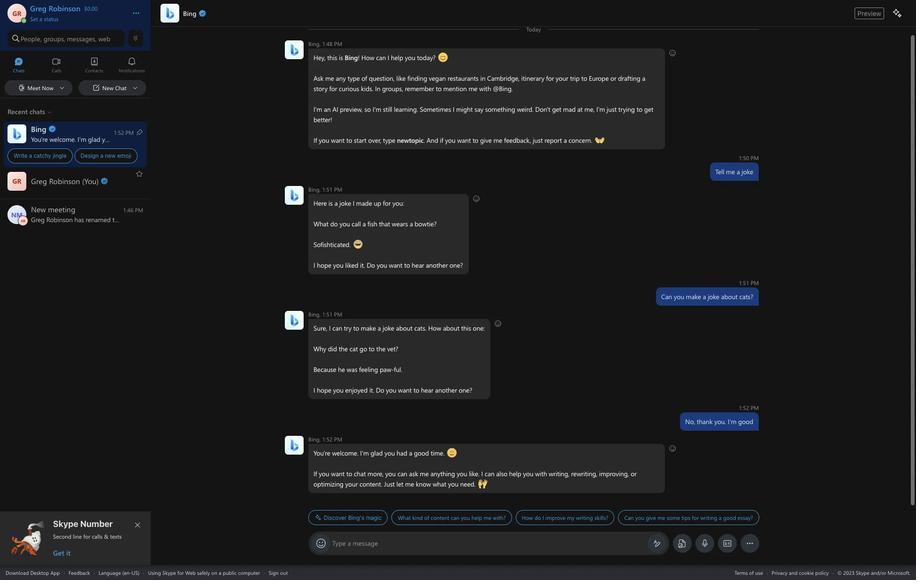Task type: vqa. For each thing, say whether or not it's contained in the screenshot.
the topmost Anyone
no



Task type: locate. For each thing, give the bounding box(es) containing it.
it. right enjoyed at the bottom
[[370, 386, 375, 395]]

get left mad
[[553, 105, 562, 114]]

1 horizontal spatial time.
[[431, 449, 445, 458]]

type right the 'over,'
[[383, 136, 396, 145]]

2 if from the top
[[314, 469, 317, 478]]

1 horizontal spatial the
[[377, 344, 386, 353]]

is right "here"
[[329, 199, 333, 208]]

want up optimizing
[[331, 469, 345, 478]]

for right the up
[[383, 199, 391, 208]]

2 vertical spatial help
[[472, 514, 483, 521]]

is inside here is a joke i made up for you: what do you call a fish that wears a bowtie? sofishticated.
[[329, 199, 333, 208]]

can up handsinair
[[485, 469, 495, 478]]

do left improve
[[535, 514, 542, 521]]

0 vertical spatial make
[[687, 292, 702, 301]]

also
[[497, 469, 508, 478]]

1 bing, from the top
[[309, 40, 321, 47]]

might
[[457, 105, 473, 114]]

blush
[[448, 448, 463, 457]]

about left cats?
[[722, 292, 738, 301]]

can right content
[[451, 514, 460, 521]]

1 vertical spatial is
[[329, 199, 333, 208]]

1 horizontal spatial had
[[397, 449, 408, 458]]

1:51 up sure,
[[323, 311, 333, 318]]

4 bing, from the top
[[309, 435, 321, 443]]

i'm right the me,
[[597, 105, 606, 114]]

bing's
[[348, 514, 365, 521]]

with inside ask me any type of question, like finding vegan restaurants in cambridge, itinerary for your trip to europe or drafting a story for curious kids. in groups, remember to mention me with @bing. i'm an ai preview, so i'm still learning. sometimes i might say something weird. don't get mad at me, i'm just trying to get better! if you want to start over, type
[[480, 84, 492, 93]]

your inside ask me any type of question, like finding vegan restaurants in cambridge, itinerary for your trip to europe or drafting a story for curious kids. in groups, remember to mention me with @bing. i'm an ai preview, so i'm still learning. sometimes i might say something weird. don't get mad at me, i'm just trying to get better! if you want to start over, type
[[556, 74, 569, 83]]

0 vertical spatial just
[[607, 105, 617, 114]]

chat
[[354, 469, 366, 478]]

0 vertical spatial this
[[328, 53, 337, 62]]

bowtie?
[[415, 219, 437, 228]]

1 horizontal spatial this
[[462, 324, 472, 333]]

can up question,
[[376, 53, 386, 62]]

2 writing from the left
[[701, 514, 718, 521]]

texts
[[110, 533, 122, 540]]

i left made at the top left of page
[[353, 199, 355, 208]]

2 vertical spatial how
[[522, 514, 533, 521]]

i'm right you.
[[729, 417, 737, 426]]

on
[[212, 569, 218, 576]]

joke inside sure, i can try to make a joke about cats. how about this one: why did the cat go to the vet? because he was feeling paw-ful. i hope you enjoyed it. do you want to hear another one?
[[383, 324, 395, 333]]

0 vertical spatial groups,
[[44, 34, 65, 43]]

bing, 1:51 pm for sure,
[[309, 311, 343, 318]]

1 horizontal spatial groups,
[[382, 84, 404, 93]]

writing inside can you give me some tips for writing a good essay? button
[[701, 514, 718, 521]]

1 vertical spatial type
[[383, 136, 396, 145]]

groups,
[[44, 34, 65, 43], [382, 84, 404, 93]]

with
[[480, 84, 492, 93], [536, 469, 548, 478]]

2 bing, from the top
[[309, 186, 321, 193]]

your down chat
[[346, 480, 358, 489]]

give
[[481, 136, 492, 145], [646, 514, 657, 521]]

number
[[80, 519, 113, 529]]

i'm up chat
[[360, 449, 369, 458]]

you.
[[715, 417, 727, 426]]

ask me any type of question, like finding vegan restaurants in cambridge, itinerary for your trip to europe or drafting a story for curious kids. in groups, remember to mention me with @bing. i'm an ai preview, so i'm still learning. sometimes i might say something weird. don't get mad at me, i'm just trying to get better! if you want to start over, type
[[314, 74, 656, 145]]

make
[[687, 292, 702, 301], [361, 324, 376, 333]]

groups, inside people, groups, messages, web button
[[44, 34, 65, 43]]

glad up design
[[88, 135, 100, 144]]

here
[[314, 199, 327, 208]]

1 vertical spatial give
[[646, 514, 657, 521]]

1 horizontal spatial skype
[[163, 569, 176, 576]]

0 vertical spatial hope
[[317, 261, 332, 270]]

0 horizontal spatial the
[[339, 344, 348, 353]]

1 horizontal spatial or
[[631, 469, 637, 478]]

concern.
[[569, 136, 593, 145]]

help
[[391, 53, 404, 62], [510, 469, 522, 478], [472, 514, 483, 521]]

0 vertical spatial with
[[480, 84, 492, 93]]

of right the "kind"
[[425, 514, 430, 521]]

bing, for sure, i can try to make a joke about cats. how about this one: why did the cat go to the vet? because he was feeling paw-ful. i hope you enjoyed it. do you want to hear another one?
[[309, 311, 321, 318]]

help inside if you want to chat more, you can ask me anything you like. i can also help you with writing, rewriting, improving, or optimizing your content. just let me know what you need.
[[510, 469, 522, 478]]

1 vertical spatial skype
[[163, 569, 176, 576]]

2 hope from the top
[[317, 386, 332, 395]]

joke up vet?
[[383, 324, 395, 333]]

welcome. down bing, 1:52 pm
[[332, 449, 359, 458]]

1 horizontal spatial with
[[536, 469, 548, 478]]

curious
[[339, 84, 360, 93]]

this inside sure, i can try to make a joke about cats. how about this one: why did the cat go to the vet? because he was feeling paw-ful. i hope you enjoyed it. do you want to hear another one?
[[462, 324, 472, 333]]

me left feedback,
[[494, 136, 503, 145]]

0 vertical spatial do
[[331, 219, 338, 228]]

1 vertical spatial can
[[625, 514, 634, 521]]

1:50
[[739, 154, 750, 162]]

at
[[578, 105, 583, 114]]

1:52 pm
[[739, 404, 760, 412]]

had up emoji
[[114, 135, 125, 144]]

for inside can you give me some tips for writing a good essay? button
[[693, 514, 699, 521]]

0 vertical spatial your
[[556, 74, 569, 83]]

i inside ask me any type of question, like finding vegan restaurants in cambridge, itinerary for your trip to europe or drafting a story for curious kids. in groups, remember to mention me with @bing. i'm an ai preview, so i'm still learning. sometimes i might say something weird. don't get mad at me, i'm just trying to get better! if you want to start over, type
[[453, 105, 455, 114]]

your left trip
[[556, 74, 569, 83]]

2 vertical spatial of
[[750, 569, 755, 576]]

your inside if you want to chat more, you can ask me anything you like. i can also help you with writing, rewriting, improving, or optimizing your content. just let me know what you need.
[[346, 480, 358, 489]]

0 horizontal spatial or
[[611, 74, 617, 83]]

what down "here"
[[314, 219, 329, 228]]

just left trying
[[607, 105, 617, 114]]

for right tips
[[693, 514, 699, 521]]

terms
[[735, 569, 749, 576]]

weird.
[[517, 105, 534, 114]]

line
[[73, 533, 82, 540]]

enjoyed
[[346, 386, 368, 395]]

if down the better!
[[314, 136, 317, 145]]

pm
[[334, 40, 343, 47], [751, 154, 760, 162], [334, 186, 343, 193], [751, 279, 760, 287], [334, 311, 343, 318], [751, 404, 760, 412], [334, 435, 343, 443]]

1 if from the top
[[314, 136, 317, 145]]

let
[[397, 480, 404, 489]]

what
[[314, 219, 329, 228], [398, 514, 411, 521]]

want left start
[[331, 136, 345, 145]]

i'm left an
[[314, 105, 322, 114]]

0 vertical spatial 1:52
[[739, 404, 750, 412]]

help inside button
[[472, 514, 483, 521]]

i'm up design
[[78, 135, 86, 144]]

1 vertical spatial 1:52
[[323, 435, 333, 443]]

for right line at the left bottom of the page
[[83, 533, 90, 540]]

with left writing,
[[536, 469, 548, 478]]

you
[[405, 53, 416, 62], [102, 135, 112, 144], [319, 136, 330, 145], [445, 136, 456, 145], [340, 219, 350, 228], [333, 261, 344, 270], [377, 261, 388, 270], [674, 292, 685, 301], [333, 386, 344, 395], [386, 386, 397, 395], [385, 449, 395, 458], [319, 469, 330, 478], [386, 469, 396, 478], [457, 469, 468, 478], [524, 469, 534, 478], [448, 480, 459, 489], [461, 514, 470, 521], [636, 514, 645, 521]]

i right like.
[[482, 469, 483, 478]]

1 vertical spatial with
[[536, 469, 548, 478]]

with down in
[[480, 84, 492, 93]]

tab list
[[0, 53, 151, 79]]

it. inside sure, i can try to make a joke about cats. how about this one: why did the cat go to the vet? because he was feeling paw-ful. i hope you enjoyed it. do you want to hear another one?
[[370, 386, 375, 395]]

safely
[[197, 569, 210, 576]]

1 horizontal spatial writing
[[701, 514, 718, 521]]

0 vertical spatial if
[[314, 136, 317, 145]]

that
[[379, 219, 390, 228]]

0 horizontal spatial type
[[348, 74, 360, 83]]

0 vertical spatial welcome.
[[50, 135, 76, 144]]

1 vertical spatial what
[[398, 514, 411, 521]]

this
[[328, 53, 337, 62], [462, 324, 472, 333]]

bing, 1:51 pm up sure,
[[309, 311, 343, 318]]

about left one:
[[443, 324, 460, 333]]

0 horizontal spatial with
[[480, 84, 492, 93]]

0 vertical spatial glad
[[88, 135, 100, 144]]

help left "with?"
[[472, 514, 483, 521]]

had up the 'let'
[[397, 449, 408, 458]]

1 vertical spatial just
[[533, 136, 543, 145]]

what inside button
[[398, 514, 411, 521]]

you're down bing, 1:52 pm
[[314, 449, 331, 458]]

is left bing
[[339, 53, 343, 62]]

drafting
[[619, 74, 641, 83]]

1:52 up no, thank you. i'm good
[[739, 404, 750, 412]]

0 vertical spatial or
[[611, 74, 617, 83]]

a right set
[[39, 15, 42, 23]]

Type a message text field
[[333, 539, 646, 549]]

0 vertical spatial type
[[348, 74, 360, 83]]

2 vertical spatial 1:51
[[323, 311, 333, 318]]

1 horizontal spatial it.
[[370, 386, 375, 395]]

help right also
[[510, 469, 522, 478]]

3 bing, from the top
[[309, 311, 321, 318]]

want inside sure, i can try to make a joke about cats. how about this one: why did the cat go to the vet? because he was feeling paw-ful. i hope you enjoyed it. do you want to hear another one?
[[398, 386, 412, 395]]

0 horizontal spatial of
[[362, 74, 367, 83]]

1:48
[[323, 40, 333, 47]]

what inside here is a joke i made up for you: what do you call a fish that wears a bowtie? sofishticated.
[[314, 219, 329, 228]]

cwl
[[354, 240, 363, 248]]

me left 'any'
[[326, 74, 334, 83]]

or
[[611, 74, 617, 83], [631, 469, 637, 478]]

discover bing's magic
[[324, 514, 382, 521]]

a right wears
[[410, 219, 413, 228]]

0 horizontal spatial you're
[[31, 135, 48, 144]]

.
[[424, 136, 425, 145]]

tips
[[682, 514, 691, 521]]

1 vertical spatial make
[[361, 324, 376, 333]]

it. right liked
[[360, 261, 365, 270]]

how inside sure, i can try to make a joke about cats. how about this one: why did the cat go to the vet? because he was feeling paw-ful. i hope you enjoyed it. do you want to hear another one?
[[429, 324, 442, 333]]

1 writing from the left
[[577, 514, 594, 521]]

1 horizontal spatial how
[[429, 324, 442, 333]]

1 vertical spatial one?
[[459, 386, 473, 395]]

1 hope from the top
[[317, 261, 332, 270]]

how do i improve my writing skills? button
[[516, 510, 615, 525]]

make inside sure, i can try to make a joke about cats. how about this one: why did the cat go to the vet? because he was feeling paw-ful. i hope you enjoyed it. do you want to hear another one?
[[361, 324, 376, 333]]

about left cats.
[[396, 324, 413, 333]]

a left new
[[100, 152, 103, 159]]

1 the from the left
[[339, 344, 348, 353]]

how right cats.
[[429, 324, 442, 333]]

skype up 'second'
[[53, 519, 78, 529]]

so
[[365, 105, 371, 114]]

privacy and cookie policy link
[[772, 569, 830, 576]]

0 vertical spatial help
[[391, 53, 404, 62]]

i left improve
[[543, 514, 545, 521]]

a right drafting
[[643, 74, 646, 83]]

me inside can you give me some tips for writing a good essay? button
[[658, 514, 666, 521]]

better!
[[314, 115, 332, 124]]

0 horizontal spatial writing
[[577, 514, 594, 521]]

2 the from the left
[[377, 344, 386, 353]]

0 horizontal spatial give
[[481, 136, 492, 145]]

0 horizontal spatial had
[[114, 135, 125, 144]]

if up optimizing
[[314, 469, 317, 478]]

skype number element
[[8, 519, 143, 558]]

1:51 up cats?
[[739, 279, 750, 287]]

language
[[99, 569, 121, 576]]

me,
[[585, 105, 595, 114]]

1 horizontal spatial do
[[535, 514, 542, 521]]

me right tell
[[727, 167, 736, 176]]

about
[[722, 292, 738, 301], [396, 324, 413, 333], [443, 324, 460, 333]]

if
[[440, 136, 444, 145]]

restaurants
[[448, 74, 479, 83]]

0 horizontal spatial groups,
[[44, 34, 65, 43]]

0 horizontal spatial skype
[[53, 519, 78, 529]]

1 vertical spatial had
[[397, 449, 408, 458]]

a right call
[[363, 219, 366, 228]]

writing right tips
[[701, 514, 718, 521]]

one? inside sure, i can try to make a joke about cats. how about this one: why did the cat go to the vet? because he was feeling paw-ful. i hope you enjoyed it. do you want to hear another one?
[[459, 386, 473, 395]]

of up kids.
[[362, 74, 367, 83]]

can inside button
[[625, 514, 634, 521]]

skype
[[53, 519, 78, 529], [163, 569, 176, 576]]

do right liked
[[367, 261, 375, 270]]

2 horizontal spatial help
[[510, 469, 522, 478]]

hope down sofishticated.
[[317, 261, 332, 270]]

0 vertical spatial another
[[426, 261, 448, 270]]

0 vertical spatial what
[[314, 219, 329, 228]]

1 vertical spatial your
[[346, 480, 358, 489]]

kids.
[[361, 84, 374, 93]]

you're
[[31, 135, 48, 144], [314, 449, 331, 458]]

1 vertical spatial if
[[314, 469, 317, 478]]

0 vertical spatial had
[[114, 135, 125, 144]]

0 vertical spatial give
[[481, 136, 492, 145]]

0 vertical spatial 1:51
[[323, 186, 333, 193]]

mad
[[564, 105, 576, 114]]

good
[[132, 135, 147, 144], [739, 417, 754, 426], [414, 449, 429, 458], [724, 514, 737, 521]]

1 horizontal spatial your
[[556, 74, 569, 83]]

1 horizontal spatial what
[[398, 514, 411, 521]]

a right "on"
[[219, 569, 222, 576]]

you inside button
[[461, 514, 470, 521]]

here is a joke i made up for you: what do you call a fish that wears a bowtie? sofishticated.
[[314, 199, 437, 249]]

0 vertical spatial of
[[362, 74, 367, 83]]

0 horizontal spatial get
[[553, 105, 562, 114]]

this left one:
[[462, 324, 472, 333]]

what left the "kind"
[[398, 514, 411, 521]]

me inside the 'what kind of content can you help me with?' button
[[484, 514, 492, 521]]

improving,
[[600, 469, 630, 478]]

writing
[[577, 514, 594, 521], [701, 514, 718, 521]]

message
[[353, 539, 378, 548]]

1 horizontal spatial about
[[443, 324, 460, 333]]

hope
[[317, 261, 332, 270], [317, 386, 332, 395]]

one?
[[450, 261, 463, 270], [459, 386, 473, 395]]

groups, down status on the left top
[[44, 34, 65, 43]]

a inside button
[[719, 514, 722, 521]]

the left vet?
[[377, 344, 386, 353]]

privacy and cookie policy
[[772, 569, 830, 576]]

out
[[280, 569, 288, 576]]

1 vertical spatial groups,
[[382, 84, 404, 93]]

0 horizontal spatial do
[[367, 261, 375, 270]]

1:52
[[739, 404, 750, 412], [323, 435, 333, 443]]

2 get from the left
[[645, 105, 654, 114]]

get right trying
[[645, 105, 654, 114]]

a left cats?
[[703, 292, 707, 301]]

joke down 1:50 pm on the top
[[742, 167, 754, 176]]

1 vertical spatial how
[[429, 324, 442, 333]]

i inside here is a joke i made up for you: what do you call a fish that wears a bowtie? sofishticated.
[[353, 199, 355, 208]]

1 bing, 1:51 pm from the top
[[309, 186, 343, 193]]

type up curious
[[348, 74, 360, 83]]

0 vertical spatial do
[[367, 261, 375, 270]]

of left use on the bottom right of the page
[[750, 569, 755, 576]]

2 horizontal spatial about
[[722, 292, 738, 301]]

what kind of content can you help me with?
[[398, 514, 506, 521]]

bing, 1:51 pm for here
[[309, 186, 343, 193]]

0 horizontal spatial can
[[625, 514, 634, 521]]

can left 'try' on the bottom left of page
[[333, 324, 343, 333]]

i
[[388, 53, 390, 62], [453, 105, 455, 114], [353, 199, 355, 208], [314, 261, 315, 270], [329, 324, 331, 333], [314, 386, 315, 395], [482, 469, 483, 478], [543, 514, 545, 521]]

0 horizontal spatial glad
[[88, 135, 100, 144]]

2 bing, 1:51 pm from the top
[[309, 311, 343, 318]]

hope inside sure, i can try to make a joke about cats. how about this one: why did the cat go to the vet? because he was feeling paw-ful. i hope you enjoyed it. do you want to hear another one?
[[317, 386, 332, 395]]

1 vertical spatial hope
[[317, 386, 332, 395]]

optimizing
[[314, 480, 344, 489]]

joke left made at the top left of page
[[340, 199, 351, 208]]

any
[[336, 74, 346, 83]]

0 horizontal spatial what
[[314, 219, 329, 228]]

1 vertical spatial help
[[510, 469, 522, 478]]

want down the "ful."
[[398, 386, 412, 395]]

1 vertical spatial or
[[631, 469, 637, 478]]

finding
[[408, 74, 428, 83]]

skype right using
[[163, 569, 176, 576]]

0 vertical spatial it.
[[360, 261, 365, 270]]

writing right my
[[577, 514, 594, 521]]

just left report
[[533, 136, 543, 145]]

0 horizontal spatial you're welcome. i'm glad you had a good time.
[[31, 135, 164, 144]]

1:51 up "here"
[[323, 186, 333, 193]]

itinerary
[[522, 74, 545, 83]]

2 horizontal spatial how
[[522, 514, 533, 521]]

a left essay?
[[719, 514, 722, 521]]

try
[[344, 324, 352, 333]]

groups, inside ask me any type of question, like finding vegan restaurants in cambridge, itinerary for your trip to europe or drafting a story for curious kids. in groups, remember to mention me with @bing. i'm an ai preview, so i'm still learning. sometimes i might say something weird. don't get mad at me, i'm just trying to get better! if you want to start over, type
[[382, 84, 404, 93]]

you're up the "write a catchy jingle"
[[31, 135, 48, 144]]

1 horizontal spatial just
[[607, 105, 617, 114]]

you:
[[393, 199, 405, 208]]

made
[[356, 199, 372, 208]]

do inside button
[[535, 514, 542, 521]]

can
[[662, 292, 673, 301], [625, 514, 634, 521]]

how right !
[[362, 53, 375, 62]]

groups, down like at the top
[[382, 84, 404, 93]]

1 horizontal spatial of
[[425, 514, 430, 521]]

you inside button
[[636, 514, 645, 521]]

why
[[314, 344, 327, 353]]

i left might
[[453, 105, 455, 114]]

essay?
[[738, 514, 754, 521]]

1:52 up optimizing
[[323, 435, 333, 443]]

me left some
[[658, 514, 666, 521]]

a down 1:50
[[737, 167, 741, 176]]

to
[[582, 74, 588, 83], [436, 84, 442, 93], [637, 105, 643, 114], [347, 136, 352, 145], [473, 136, 479, 145], [405, 261, 410, 270], [354, 324, 359, 333], [369, 344, 375, 353], [414, 386, 420, 395], [347, 469, 352, 478]]

0 vertical spatial you're
[[31, 135, 48, 144]]

1 horizontal spatial is
[[339, 53, 343, 62]]

skype number
[[53, 519, 113, 529]]

content.
[[360, 480, 383, 489]]

1:51 for sure, i can try to make a joke about cats. how about this one: why did the cat go to the vet? because he was feeling paw-ful. i hope you enjoyed it. do you want to hear another one?
[[323, 311, 333, 318]]

a right 'try' on the bottom left of page
[[378, 324, 381, 333]]

1 vertical spatial you're
[[314, 449, 331, 458]]

how
[[362, 53, 375, 62], [429, 324, 442, 333], [522, 514, 533, 521]]



Task type: describe. For each thing, give the bounding box(es) containing it.
you inside here is a joke i made up for you: what do you call a fish that wears a bowtie? sofishticated.
[[340, 219, 350, 228]]

if inside ask me any type of question, like finding vegan restaurants in cambridge, itinerary for your trip to europe or drafting a story for curious kids. in groups, remember to mention me with @bing. i'm an ai preview, so i'm still learning. sometimes i might say something weird. don't get mad at me, i'm just trying to get better! if you want to start over, type
[[314, 136, 317, 145]]

bing, for hey, this is
[[309, 40, 321, 47]]

0 horizontal spatial about
[[396, 324, 413, 333]]

1 horizontal spatial you're
[[314, 449, 331, 458]]

new
[[105, 152, 116, 159]]

can inside button
[[451, 514, 460, 521]]

me down restaurants at the top of page
[[469, 84, 478, 93]]

1 horizontal spatial type
[[383, 136, 396, 145]]

tell me a joke
[[716, 167, 754, 176]]

bing, 1:52 pm
[[309, 435, 343, 443]]

messages,
[[67, 34, 97, 43]]

me up know
[[420, 469, 429, 478]]

privacy
[[772, 569, 788, 576]]

0 vertical spatial time.
[[148, 135, 162, 144]]

or inside if you want to chat more, you can ask me anything you like. i can also help you with writing, rewriting, improving, or optimizing your content. just let me know what you need.
[[631, 469, 637, 478]]

a right "here"
[[335, 199, 338, 208]]

get it
[[53, 548, 71, 558]]

i inside if you want to chat more, you can ask me anything you like. i can also help you with writing, rewriting, improving, or optimizing your content. just let me know what you need.
[[482, 469, 483, 478]]

trip
[[571, 74, 580, 83]]

or inside ask me any type of question, like finding vegan restaurants in cambridge, itinerary for your trip to europe or drafting a story for curious kids. in groups, remember to mention me with @bing. i'm an ai preview, so i'm still learning. sometimes i might say something weird. don't get mad at me, i'm just trying to get better! if you want to start over, type
[[611, 74, 617, 83]]

web
[[98, 34, 110, 43]]

skills?
[[595, 514, 609, 521]]

a right type in the bottom of the page
[[348, 539, 351, 548]]

0 horizontal spatial 1:52
[[323, 435, 333, 443]]

newtopic . and if you want to give me feedback, just report a concern.
[[397, 136, 595, 145]]

0 vertical spatial you're welcome. i'm glad you had a good time.
[[31, 135, 164, 144]]

2 horizontal spatial of
[[750, 569, 755, 576]]

0 vertical spatial is
[[339, 53, 343, 62]]

to inside if you want to chat more, you can ask me anything you like. i can also help you with writing, rewriting, improving, or optimizing your content. just let me know what you need.
[[347, 469, 352, 478]]

type
[[333, 539, 346, 548]]

don't
[[536, 105, 551, 114]]

because
[[314, 365, 337, 374]]

of inside ask me any type of question, like finding vegan restaurants in cambridge, itinerary for your trip to europe or drafting a story for curious kids. in groups, remember to mention me with @bing. i'm an ai preview, so i'm still learning. sometimes i might say something weird. don't get mad at me, i'm just trying to get better! if you want to start over, type
[[362, 74, 367, 83]]

i inside button
[[543, 514, 545, 521]]

i up question,
[[388, 53, 390, 62]]

good inside button
[[724, 514, 737, 521]]

in
[[375, 84, 381, 93]]

can for can you make a joke about cats?
[[662, 292, 673, 301]]

0 horizontal spatial it.
[[360, 261, 365, 270]]

writing inside how do i improve my writing skills? button
[[577, 514, 594, 521]]

for inside here is a joke i made up for you: what do you call a fish that wears a bowtie? sofishticated.
[[383, 199, 391, 208]]

1 get from the left
[[553, 105, 562, 114]]

for right story
[[330, 84, 338, 93]]

for inside skype number element
[[83, 533, 90, 540]]

report
[[545, 136, 562, 145]]

language (en-us)
[[99, 569, 140, 576]]

download desktop app
[[6, 569, 60, 576]]

design
[[81, 152, 99, 159]]

paw-
[[380, 365, 394, 374]]

vet?
[[387, 344, 399, 353]]

was
[[347, 365, 358, 374]]

0 horizontal spatial welcome.
[[50, 135, 76, 144]]

write
[[14, 152, 27, 159]]

policy
[[816, 569, 830, 576]]

a up emoji
[[127, 135, 130, 144]]

wears
[[392, 219, 408, 228]]

preview
[[858, 9, 882, 17]]

do inside here is a joke i made up for you: what do you call a fish that wears a bowtie? sofishticated.
[[331, 219, 338, 228]]

0 horizontal spatial this
[[328, 53, 337, 62]]

more,
[[368, 469, 384, 478]]

my
[[568, 514, 575, 521]]

can inside sure, i can try to make a joke about cats. how about this one: why did the cat go to the vet? because he was feeling paw-ful. i hope you enjoyed it. do you want to hear another one?
[[333, 324, 343, 333]]

i down because
[[314, 386, 315, 395]]

learning.
[[394, 105, 418, 114]]

feedback,
[[505, 136, 532, 145]]

with inside if you want to chat more, you can ask me anything you like. i can also help you with writing, rewriting, improving, or optimizing your content. just let me know what you need.
[[536, 469, 548, 478]]

1:51 for here is a joke i made up for you: what do you call a fish that wears a bowtie? sofishticated.
[[323, 186, 333, 193]]

want inside if you want to chat more, you can ask me anything you like. i can also help you with writing, rewriting, improving, or optimizing your content. just let me know what you need.
[[331, 469, 345, 478]]

feedback
[[69, 569, 90, 576]]

can for can you give me some tips for writing a good essay?
[[625, 514, 634, 521]]

a right report
[[564, 136, 567, 145]]

just inside ask me any type of question, like finding vegan restaurants in cambridge, itinerary for your trip to europe or drafting a story for curious kids. in groups, remember to mention me with @bing. i'm an ai preview, so i'm still learning. sometimes i might say something weird. don't get mad at me, i'm just trying to get better! if you want to start over, type
[[607, 105, 617, 114]]

0 horizontal spatial just
[[533, 136, 543, 145]]

catchy
[[34, 152, 51, 159]]

it
[[66, 548, 71, 558]]

computer
[[238, 569, 260, 576]]

using
[[148, 569, 161, 576]]

hey,
[[314, 53, 326, 62]]

public
[[223, 569, 237, 576]]

cats.
[[415, 324, 427, 333]]

of inside button
[[425, 514, 430, 521]]

what
[[433, 480, 447, 489]]

i'm right so
[[373, 105, 382, 114]]

1 vertical spatial you're welcome. i'm glad you had a good time.
[[314, 449, 447, 458]]

for right the itinerary
[[547, 74, 555, 83]]

magic
[[366, 514, 382, 521]]

preview,
[[340, 105, 363, 114]]

bing, 1:48 pm
[[309, 40, 343, 47]]

a up ask
[[409, 449, 413, 458]]

for left web
[[178, 569, 184, 576]]

design a new emoji
[[81, 152, 131, 159]]

app
[[50, 569, 60, 576]]

can up the 'let'
[[398, 469, 408, 478]]

me right the 'let'
[[406, 480, 414, 489]]

bing, for here is a joke i made up for you: what do you call a fish that wears a bowtie? sofishticated.
[[309, 186, 321, 193]]

hear inside sure, i can try to make a joke about cats. how about this one: why did the cat go to the vet? because he was feeling paw-ful. i hope you enjoyed it. do you want to hear another one?
[[421, 386, 434, 395]]

cambridge,
[[488, 74, 520, 83]]

ai
[[333, 105, 339, 114]]

terms of use
[[735, 569, 764, 576]]

1 horizontal spatial make
[[687, 292, 702, 301]]

(en-
[[122, 569, 132, 576]]

joke left cats?
[[708, 292, 720, 301]]

handsinair
[[479, 479, 508, 488]]

calls
[[92, 533, 103, 540]]

a inside button
[[39, 15, 42, 23]]

using skype for web safely on a public computer
[[148, 569, 260, 576]]

0 vertical spatial one?
[[450, 261, 463, 270]]

give inside button
[[646, 514, 657, 521]]

0 horizontal spatial help
[[391, 53, 404, 62]]

1:51 pm
[[739, 279, 760, 287]]

can you give me some tips for writing a good essay?
[[625, 514, 754, 521]]

i down sofishticated.
[[314, 261, 315, 270]]

mention
[[444, 84, 467, 93]]

want right if
[[458, 136, 471, 145]]

sign
[[269, 569, 279, 576]]

bing
[[345, 53, 358, 62]]

set a status button
[[30, 13, 123, 23]]

trying
[[619, 105, 636, 114]]

bing, for you're welcome. i'm glad you had a good time.
[[309, 435, 321, 443]]

i right sure,
[[329, 324, 331, 333]]

newtopic
[[397, 136, 424, 145]]

over,
[[369, 136, 382, 145]]

how inside button
[[522, 514, 533, 521]]

!
[[358, 53, 360, 62]]

a right write
[[29, 152, 32, 159]]

tell
[[716, 167, 725, 176]]

using skype for web safely on a public computer link
[[148, 569, 260, 576]]

kind
[[413, 514, 423, 521]]

a inside sure, i can try to make a joke about cats. how about this one: why did the cat go to the vet? because he was feeling paw-ful. i hope you enjoyed it. do you want to hear another one?
[[378, 324, 381, 333]]

&
[[104, 533, 109, 540]]

want inside ask me any type of question, like finding vegan restaurants in cambridge, itinerary for your trip to europe or drafting a story for curious kids. in groups, remember to mention me with @bing. i'm an ai preview, so i'm still learning. sometimes i might say something weird. don't get mad at me, i'm just trying to get better! if you want to start over, type
[[331, 136, 345, 145]]

0 horizontal spatial how
[[362, 53, 375, 62]]

1 horizontal spatial glad
[[371, 449, 383, 458]]

feedback link
[[69, 569, 90, 576]]

download
[[6, 569, 29, 576]]

desktop
[[30, 569, 49, 576]]

ful.
[[394, 365, 403, 374]]

do inside sure, i can try to make a joke about cats. how about this one: why did the cat go to the vet? because he was feeling paw-ful. i hope you enjoyed it. do you want to hear another one?
[[376, 386, 385, 395]]

1 vertical spatial 1:51
[[739, 279, 750, 287]]

want down wears
[[389, 261, 403, 270]]

people,
[[21, 34, 42, 43]]

1 vertical spatial welcome.
[[332, 449, 359, 458]]

another inside sure, i can try to make a joke about cats. how about this one: why did the cat go to the vet? because he was feeling paw-ful. i hope you enjoyed it. do you want to hear another one?
[[436, 386, 457, 395]]

and
[[790, 569, 798, 576]]

europe
[[589, 74, 609, 83]]

go
[[360, 344, 367, 353]]

1 vertical spatial time.
[[431, 449, 445, 458]]

us)
[[132, 569, 140, 576]]

start
[[354, 136, 367, 145]]

hey, this is bing ! how can i help you today?
[[314, 53, 438, 62]]

0 vertical spatial skype
[[53, 519, 78, 529]]

improve
[[546, 514, 566, 521]]

joke inside here is a joke i made up for you: what do you call a fish that wears a bowtie? sofishticated.
[[340, 199, 351, 208]]

jingle
[[53, 152, 67, 159]]

0 vertical spatial hear
[[412, 261, 425, 270]]

a inside ask me any type of question, like finding vegan restaurants in cambridge, itinerary for your trip to europe or drafting a story for curious kids. in groups, remember to mention me with @bing. i'm an ai preview, so i'm still learning. sometimes i might say something weird. don't get mad at me, i'm just trying to get better! if you want to start over, type
[[643, 74, 646, 83]]

you inside ask me any type of question, like finding vegan restaurants in cambridge, itinerary for your trip to europe or drafting a story for curious kids. in groups, remember to mention me with @bing. i'm an ai preview, so i'm still learning. sometimes i might say something weird. don't get mad at me, i'm just trying to get better! if you want to start over, type
[[319, 136, 330, 145]]

if inside if you want to chat more, you can ask me anything you like. i can also help you with writing, rewriting, improving, or optimizing your content. just let me know what you need.
[[314, 469, 317, 478]]



